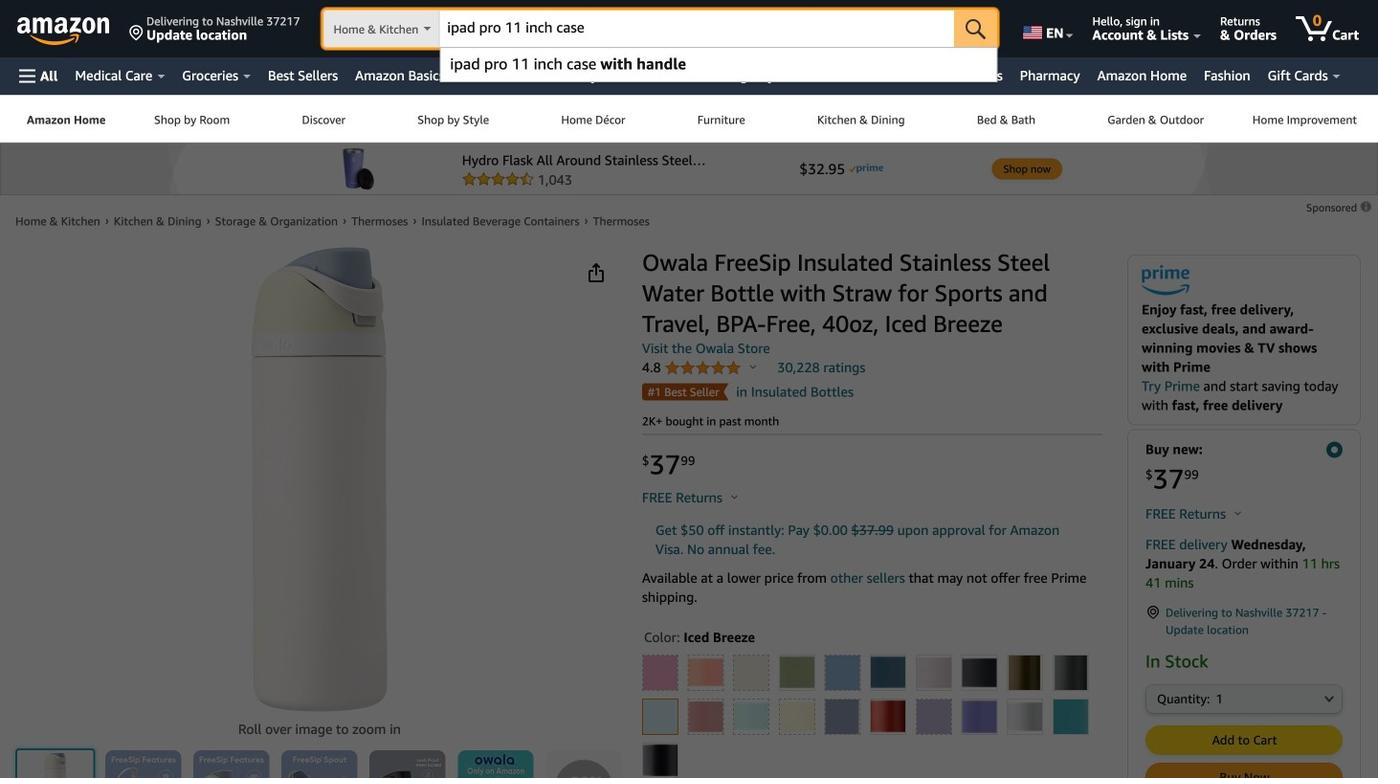 Task type: locate. For each thing, give the bounding box(es) containing it.
None search field
[[323, 10, 998, 50]]

none submit inside search field
[[955, 10, 998, 48]]

dropdown image
[[1325, 695, 1335, 703]]

forresty image
[[1008, 656, 1043, 690]]

option group
[[637, 651, 1103, 778]]

None submit
[[955, 10, 998, 48]]

retro boardwalk image
[[963, 700, 997, 734]]

Search Amazon text field
[[440, 11, 955, 47]]

grayt image
[[1054, 656, 1089, 690]]

foggy tide image
[[963, 656, 997, 690]]



Task type: vqa. For each thing, say whether or not it's contained in the screenshot.
Movie
no



Task type: describe. For each thing, give the bounding box(es) containing it.
navigation navigation
[[0, 0, 1379, 143]]

denim image
[[872, 656, 906, 690]]

dreamy field image
[[917, 656, 952, 690]]

iced breeze image
[[643, 700, 678, 734]]

amazon prime logo image
[[1142, 265, 1190, 300]]

very very dark image
[[643, 744, 678, 778]]

radio active image
[[1327, 442, 1343, 458]]

shy marshmallow image
[[1008, 700, 1043, 734]]

none search field inside navigation navigation
[[323, 10, 998, 50]]

amazon image
[[17, 17, 110, 46]]

summer sweetness image
[[1054, 700, 1089, 734]]

camo cool image
[[780, 656, 815, 690]]

pomegranate parade image
[[872, 700, 906, 734]]



